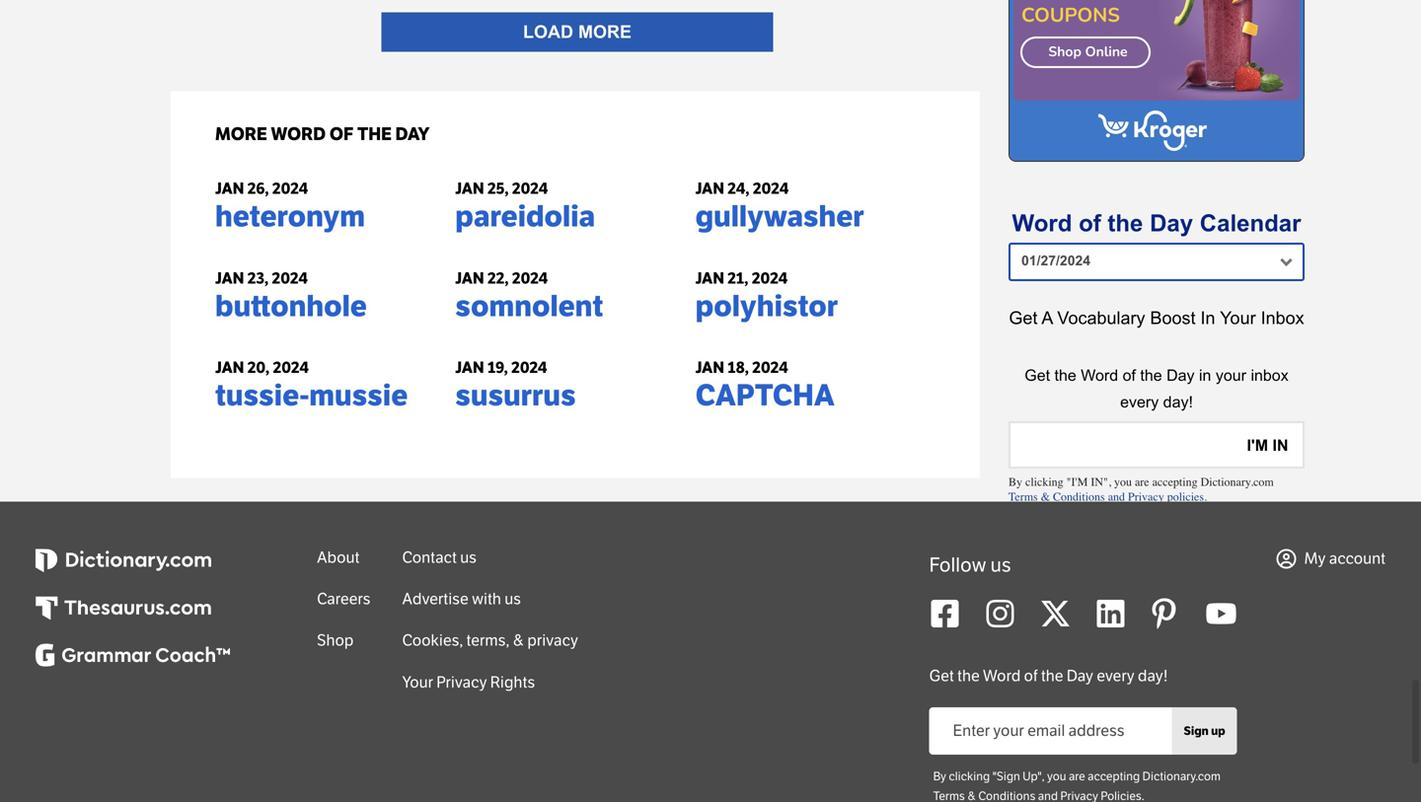 Task type: vqa. For each thing, say whether or not it's contained in the screenshot.
Pages Menu element
no



Task type: describe. For each thing, give the bounding box(es) containing it.
of up enter your email address text box
[[1024, 667, 1038, 686]]

accepting for in",
[[1153, 476, 1198, 489]]

the up enter your email address text box
[[1041, 667, 1064, 686]]

up
[[1212, 725, 1226, 739]]

privacy
[[528, 631, 579, 651]]

about
[[317, 548, 360, 568]]

contact us
[[402, 548, 477, 568]]

boost
[[1151, 308, 1196, 328]]

get the word of the day in your inbox every day!
[[1025, 367, 1289, 411]]

cookies, terms, & privacy link
[[402, 631, 579, 651]]

20,
[[247, 358, 270, 377]]

contact us link
[[402, 548, 477, 568]]

you for up",
[[1048, 770, 1067, 784]]

are for in",
[[1135, 476, 1150, 489]]

sign up
[[1184, 725, 1226, 739]]

inbox
[[1251, 367, 1289, 385]]

sign up button
[[1172, 708, 1238, 755]]

get for get the word of the day in your inbox every day!
[[1025, 367, 1051, 385]]

https://www.thesaurus.com image
[[36, 597, 211, 620]]

1 vertical spatial day!
[[1138, 667, 1169, 686]]

jan for heteronym
[[215, 179, 244, 199]]

follow
[[930, 554, 987, 577]]

of inside get the word of the day in your inbox every day!
[[1123, 367, 1136, 385]]

every inside get the word of the day in your inbox every day!
[[1121, 393, 1159, 411]]

of right word
[[330, 124, 354, 145]]

tussie-
[[215, 378, 309, 414]]

23,
[[247, 269, 269, 288]]

2024 for captcha
[[753, 358, 789, 377]]

jan for buttonhole
[[215, 269, 244, 288]]

terms
[[1009, 490, 1038, 504]]

susurrus
[[455, 378, 576, 414]]

the down the vocabulary
[[1055, 367, 1077, 385]]

careers link
[[317, 590, 371, 609]]

24,
[[728, 179, 750, 199]]

and
[[1109, 490, 1126, 504]]

in
[[1201, 308, 1216, 328]]

advertise with us link
[[402, 590, 521, 609]]

cookies, terms, & privacy
[[402, 631, 579, 651]]

"sign
[[993, 770, 1021, 784]]

vocabulary
[[1058, 308, 1146, 328]]

by clicking "i'm in", you are accepting dictionary.com terms & conditions and privacy policies.
[[1009, 476, 1274, 504]]

linkedin image
[[1096, 598, 1127, 630]]

the left day
[[357, 124, 392, 145]]

19,
[[488, 358, 508, 377]]

your inside your privacy rights button
[[402, 673, 433, 693]]

day! inside get the word of the day in your inbox every day!
[[1164, 393, 1194, 411]]

by for by clicking "i'm in", you are accepting dictionary.com terms & conditions and privacy policies.
[[1009, 476, 1023, 489]]

1 horizontal spatial your
[[1221, 308, 1256, 328]]

conditions
[[1054, 490, 1106, 504]]

the down "facebook" image
[[958, 667, 980, 686]]

your privacy rights button
[[402, 673, 535, 693]]

accepting for up",
[[1088, 770, 1141, 784]]

with
[[472, 590, 502, 609]]

get a vocabulary boost in your inbox
[[1009, 308, 1305, 328]]

jan for gullywasher
[[696, 179, 725, 199]]

load
[[523, 22, 574, 42]]

jan 21, 2024 polyhistor
[[696, 269, 838, 324]]

"i'm
[[1067, 476, 1088, 489]]

your privacy rights
[[402, 673, 535, 693]]

https://www.dictionary.com image
[[36, 549, 211, 573]]

jan for polyhistor
[[696, 269, 725, 288]]

advertise
[[402, 590, 469, 609]]

1 vertical spatial &
[[513, 631, 524, 651]]

gullywasher
[[696, 199, 865, 235]]

day for your
[[1167, 367, 1195, 385]]

day for day!
[[1067, 667, 1094, 686]]

shop link
[[317, 631, 354, 651]]

word for get the word of the day in your inbox every day!
[[1081, 367, 1119, 385]]

privacy inside button
[[437, 673, 487, 693]]

the left in
[[1141, 367, 1163, 385]]

jan for susurrus
[[455, 358, 484, 377]]

get for get a vocabulary boost in your inbox
[[1009, 308, 1038, 328]]



Task type: locate. For each thing, give the bounding box(es) containing it.
get
[[1009, 308, 1038, 328], [1025, 367, 1051, 385], [930, 667, 955, 686]]

by clicking "sign up", you are accepting dictionary.com
[[934, 770, 1221, 784]]

terms & conditions and privacy policies. link
[[1009, 490, 1208, 504]]

word inside get the word of the day in your inbox every day!
[[1081, 367, 1119, 385]]

in
[[1200, 367, 1212, 385]]

us right follow
[[991, 554, 1012, 577]]

privacy right and
[[1129, 490, 1165, 504]]

jan left 23,
[[215, 269, 244, 288]]

0 vertical spatial privacy
[[1129, 490, 1165, 504]]

0 horizontal spatial more
[[215, 124, 267, 145]]

facebook image
[[930, 598, 961, 630]]

2024 for heteronym
[[272, 179, 308, 199]]

2 vertical spatial day
[[1067, 667, 1094, 686]]

a
[[1042, 308, 1053, 328]]

get down "facebook" image
[[930, 667, 955, 686]]

jan 22, 2024 somnolent
[[455, 269, 604, 324]]

rights
[[490, 673, 535, 693]]

0 horizontal spatial by
[[934, 770, 947, 784]]

jan
[[215, 179, 244, 199], [455, 179, 484, 199], [696, 179, 725, 199], [215, 269, 244, 288], [455, 269, 484, 288], [696, 269, 725, 288], [215, 358, 244, 377], [455, 358, 484, 377], [696, 358, 725, 377]]

2024 up heteronym
[[272, 179, 308, 199]]

clicking for "sign
[[949, 770, 990, 784]]

shop
[[317, 631, 354, 651]]

us
[[460, 548, 477, 568], [991, 554, 1012, 577], [505, 590, 521, 609]]

jan left 25,
[[455, 179, 484, 199]]

1 vertical spatial dictionary.com
[[1143, 770, 1221, 784]]

0 vertical spatial more
[[579, 22, 632, 42]]

1 vertical spatial every
[[1097, 667, 1135, 686]]

jan 23, 2024 buttonhole
[[215, 269, 367, 324]]

load more link
[[382, 12, 774, 52]]

1 horizontal spatial by
[[1009, 476, 1023, 489]]

every
[[1121, 393, 1159, 411], [1097, 667, 1135, 686]]

2024 inside jan 26, 2024 heteronym
[[272, 179, 308, 199]]

privacy
[[1129, 490, 1165, 504], [437, 673, 487, 693]]

clicking up terms
[[1026, 476, 1064, 489]]

1 horizontal spatial &
[[1041, 490, 1051, 504]]

every down linkedin "icon"
[[1097, 667, 1135, 686]]

dictionary.com down 'sign'
[[1143, 770, 1221, 784]]

0 vertical spatial your
[[1221, 308, 1256, 328]]

1 horizontal spatial you
[[1115, 476, 1132, 489]]

2024 right "20,"
[[273, 358, 309, 377]]

jan inside "jan 21, 2024 polyhistor"
[[696, 269, 725, 288]]

0 vertical spatial by
[[1009, 476, 1023, 489]]

1 vertical spatial your
[[402, 673, 433, 693]]

0 horizontal spatial us
[[460, 548, 477, 568]]

2024 inside "jan 21, 2024 polyhistor"
[[752, 269, 788, 288]]

1 horizontal spatial privacy
[[1129, 490, 1165, 504]]

jan left "20,"
[[215, 358, 244, 377]]

accepting down enter your email address text box
[[1088, 770, 1141, 784]]

2024 inside jan 22, 2024 somnolent
[[512, 269, 548, 288]]

1 horizontal spatial are
[[1135, 476, 1150, 489]]

0 vertical spatial day
[[1150, 210, 1194, 236]]

accepting
[[1153, 476, 1198, 489], [1088, 770, 1141, 784]]

2024 up "polyhistor"
[[752, 269, 788, 288]]

jan left 18,
[[696, 358, 725, 377]]

2024 inside jan 23, 2024 buttonhole
[[272, 269, 308, 288]]

dictionary.com for by clicking "sign up", you are accepting dictionary.com
[[1143, 770, 1221, 784]]

None email field
[[1009, 422, 1305, 469]]

jan inside jan 18, 2024 captcha
[[696, 358, 725, 377]]

2024 for gullywasher
[[753, 179, 789, 199]]

jan 18, 2024 captcha
[[696, 358, 835, 414]]

0 horizontal spatial clicking
[[949, 770, 990, 784]]

& right terms
[[1041, 490, 1051, 504]]

dictionary.com inside by clicking "i'm in", you are accepting dictionary.com terms & conditions and privacy policies.
[[1201, 476, 1274, 489]]

word for get the word of the day every day!
[[983, 667, 1021, 686]]

captcha
[[696, 378, 835, 414]]

accepting up policies.
[[1153, 476, 1198, 489]]

jan 26, 2024 heteronym
[[215, 179, 365, 235]]

& inside by clicking "i'm in", you are accepting dictionary.com terms & conditions and privacy policies.
[[1041, 490, 1051, 504]]

jan left 22,
[[455, 269, 484, 288]]

of up the vocabulary
[[1079, 210, 1102, 236]]

2024 up somnolent
[[512, 269, 548, 288]]

inbox
[[1261, 308, 1305, 328]]

sign
[[1184, 725, 1209, 739]]

2024 for polyhistor
[[752, 269, 788, 288]]

jan 25, 2024 pareidolia
[[455, 179, 596, 235]]

Enter your email address text field
[[930, 714, 1172, 749]]

mussie
[[309, 378, 408, 414]]

jan 19, 2024 susurrus
[[455, 358, 576, 414]]

0 vertical spatial every
[[1121, 393, 1159, 411]]

jan inside jan 24, 2024 gullywasher
[[696, 179, 725, 199]]

&
[[1041, 490, 1051, 504], [513, 631, 524, 651]]

privacy inside by clicking "i'm in", you are accepting dictionary.com terms & conditions and privacy policies.
[[1129, 490, 1165, 504]]

2024 for somnolent
[[512, 269, 548, 288]]

are right up",
[[1069, 770, 1086, 784]]

day
[[1150, 210, 1194, 236], [1167, 367, 1195, 385], [1067, 667, 1094, 686]]

2024 up pareidolia
[[512, 179, 548, 199]]

your down the cookies, on the bottom
[[402, 673, 433, 693]]

somnolent
[[455, 289, 604, 324]]

0 horizontal spatial are
[[1069, 770, 1086, 784]]

us for follow us
[[991, 554, 1012, 577]]

1 vertical spatial privacy
[[437, 673, 487, 693]]

jan for tussie-
[[215, 358, 244, 377]]

2024 inside jan 20, 2024 tussie-mussie
[[273, 358, 309, 377]]

day! down the pinterest icon
[[1138, 667, 1169, 686]]

jan inside jan 25, 2024 pareidolia
[[455, 179, 484, 199]]

heteronym
[[215, 199, 365, 235]]

jan for captcha
[[696, 358, 725, 377]]

21,
[[728, 269, 749, 288]]

by inside by clicking "i'm in", you are accepting dictionary.com terms & conditions and privacy policies.
[[1009, 476, 1023, 489]]

1 vertical spatial are
[[1069, 770, 1086, 784]]

the up the vocabulary
[[1108, 210, 1144, 236]]

0 vertical spatial word
[[1013, 210, 1073, 236]]

cookies,
[[402, 631, 463, 651]]

more word of the day
[[215, 124, 430, 145]]

1 vertical spatial you
[[1048, 770, 1067, 784]]

18,
[[728, 358, 749, 377]]

pareidolia
[[455, 199, 596, 235]]

dictionary.com up policies.
[[1201, 476, 1274, 489]]

account
[[1330, 549, 1386, 569]]

1 vertical spatial clicking
[[949, 770, 990, 784]]

by up terms
[[1009, 476, 1023, 489]]

clicking
[[1026, 476, 1064, 489], [949, 770, 990, 784]]

clicking left "sign
[[949, 770, 990, 784]]

get left a
[[1009, 308, 1038, 328]]

1 horizontal spatial us
[[505, 590, 521, 609]]

0 vertical spatial accepting
[[1153, 476, 1198, 489]]

get inside get the word of the day in your inbox every day!
[[1025, 367, 1051, 385]]

privacy down terms, in the left of the page
[[437, 673, 487, 693]]

get down a
[[1025, 367, 1051, 385]]

jan left 21,
[[696, 269, 725, 288]]

load more
[[523, 22, 632, 42]]

youtube image
[[1206, 598, 1238, 630]]

jan left 19, in the left top of the page
[[455, 358, 484, 377]]

get for get the word of the day every day!
[[930, 667, 955, 686]]

1 horizontal spatial accepting
[[1153, 476, 1198, 489]]

0 vertical spatial dictionary.com
[[1201, 476, 1274, 489]]

day left 'calendar'
[[1150, 210, 1194, 236]]

25,
[[488, 179, 509, 199]]

grammarcoach.com image
[[36, 644, 230, 668]]

word of the day calendar
[[1013, 210, 1302, 236]]

calendar
[[1200, 210, 1302, 236]]

None text field
[[1009, 243, 1305, 281]]

advertise with us
[[402, 590, 521, 609]]

by left "sign
[[934, 770, 947, 784]]

jan inside "jan 19, 2024 susurrus"
[[455, 358, 484, 377]]

0 horizontal spatial accepting
[[1088, 770, 1141, 784]]

dictionary.com for by clicking "i'm in", you are accepting dictionary.com terms & conditions and privacy policies.
[[1201, 476, 1274, 489]]

more up 26,
[[215, 124, 267, 145]]

26,
[[247, 179, 269, 199]]

by
[[1009, 476, 1023, 489], [934, 770, 947, 784]]

us for contact us
[[460, 548, 477, 568]]

by for by clicking "sign up", you are accepting dictionary.com
[[934, 770, 947, 784]]

day!
[[1164, 393, 1194, 411], [1138, 667, 1169, 686]]

your
[[1216, 367, 1247, 385]]

None submit
[[1247, 422, 1289, 470]]

follow us
[[930, 554, 1012, 577]]

1 vertical spatial accepting
[[1088, 770, 1141, 784]]

careers
[[317, 590, 371, 609]]

0 vertical spatial are
[[1135, 476, 1150, 489]]

2 vertical spatial word
[[983, 667, 1021, 686]]

day left in
[[1167, 367, 1195, 385]]

contact
[[402, 548, 457, 568]]

jan inside jan 20, 2024 tussie-mussie
[[215, 358, 244, 377]]

0 horizontal spatial your
[[402, 673, 433, 693]]

0 vertical spatial get
[[1009, 308, 1038, 328]]

up",
[[1023, 770, 1045, 784]]

2024 for pareidolia
[[512, 179, 548, 199]]

2 horizontal spatial us
[[991, 554, 1012, 577]]

more
[[579, 22, 632, 42], [215, 124, 267, 145]]

pinterest image
[[1151, 598, 1183, 630]]

get the word of the day every day!
[[930, 667, 1169, 686]]

more right load
[[579, 22, 632, 42]]

jan left 24,
[[696, 179, 725, 199]]

word
[[271, 124, 326, 145]]

word down instagram icon on the bottom of page
[[983, 667, 1021, 686]]

0 vertical spatial you
[[1115, 476, 1132, 489]]

1 vertical spatial get
[[1025, 367, 1051, 385]]

jan 24, 2024 gullywasher
[[696, 179, 865, 235]]

2024 for buttonhole
[[272, 269, 308, 288]]

policies.
[[1168, 490, 1208, 504]]

are for up",
[[1069, 770, 1086, 784]]

0 horizontal spatial you
[[1048, 770, 1067, 784]]

you right up",
[[1048, 770, 1067, 784]]

jan for pareidolia
[[455, 179, 484, 199]]

2024 inside jan 25, 2024 pareidolia
[[512, 179, 548, 199]]

twitter image
[[1040, 598, 1072, 630]]

2024 up gullywasher
[[753, 179, 789, 199]]

2024 inside jan 18, 2024 captcha
[[753, 358, 789, 377]]

2024 inside "jan 19, 2024 susurrus"
[[511, 358, 548, 377]]

clicking inside by clicking "i'm in", you are accepting dictionary.com terms & conditions and privacy policies.
[[1026, 476, 1064, 489]]

us right with
[[505, 590, 521, 609]]

you
[[1115, 476, 1132, 489], [1048, 770, 1067, 784]]

& right terms, in the left of the page
[[513, 631, 524, 651]]

you up and
[[1115, 476, 1132, 489]]

day up enter your email address text box
[[1067, 667, 1094, 686]]

my account link
[[1277, 549, 1386, 569]]

about link
[[317, 548, 360, 568]]

instagram image
[[985, 598, 1017, 630]]

jan 20, 2024 tussie-mussie
[[215, 358, 408, 414]]

are inside by clicking "i'm in", you are accepting dictionary.com terms & conditions and privacy policies.
[[1135, 476, 1150, 489]]

word
[[1013, 210, 1073, 236], [1081, 367, 1119, 385], [983, 667, 1021, 686]]

jan inside jan 26, 2024 heteronym
[[215, 179, 244, 199]]

jan inside jan 23, 2024 buttonhole
[[215, 269, 244, 288]]

you inside by clicking "i'm in", you are accepting dictionary.com terms & conditions and privacy policies.
[[1115, 476, 1132, 489]]

2024 up captcha
[[753, 358, 789, 377]]

22,
[[488, 269, 509, 288]]

in",
[[1091, 476, 1112, 489]]

1 horizontal spatial more
[[579, 22, 632, 42]]

day inside get the word of the day in your inbox every day!
[[1167, 367, 1195, 385]]

1 horizontal spatial clicking
[[1026, 476, 1064, 489]]

2024 up susurrus
[[511, 358, 548, 377]]

word down the vocabulary
[[1081, 367, 1119, 385]]

clicking for "i'm
[[1026, 476, 1064, 489]]

1 vertical spatial more
[[215, 124, 267, 145]]

accepting inside by clicking "i'm in", you are accepting dictionary.com terms & conditions and privacy policies.
[[1153, 476, 1198, 489]]

of down get a vocabulary boost in your inbox
[[1123, 367, 1136, 385]]

polyhistor
[[696, 289, 838, 324]]

terms,
[[467, 631, 510, 651]]

day! down boost
[[1164, 393, 1194, 411]]

every down get a vocabulary boost in your inbox
[[1121, 393, 1159, 411]]

of
[[330, 124, 354, 145], [1079, 210, 1102, 236], [1123, 367, 1136, 385], [1024, 667, 1038, 686]]

us right contact
[[460, 548, 477, 568]]

jan inside jan 22, 2024 somnolent
[[455, 269, 484, 288]]

word up a
[[1013, 210, 1073, 236]]

1 vertical spatial day
[[1167, 367, 1195, 385]]

2 vertical spatial get
[[930, 667, 955, 686]]

0 vertical spatial day!
[[1164, 393, 1194, 411]]

are up terms & conditions and privacy policies. link
[[1135, 476, 1150, 489]]

1 vertical spatial by
[[934, 770, 947, 784]]

1 vertical spatial word
[[1081, 367, 1119, 385]]

2024 for tussie-
[[273, 358, 309, 377]]

my account
[[1305, 549, 1386, 569]]

advertisement element
[[1009, 0, 1305, 162]]

jan for somnolent
[[455, 269, 484, 288]]

2024 inside jan 24, 2024 gullywasher
[[753, 179, 789, 199]]

day
[[396, 124, 430, 145]]

2024 up buttonhole
[[272, 269, 308, 288]]

2024
[[272, 179, 308, 199], [512, 179, 548, 199], [753, 179, 789, 199], [272, 269, 308, 288], [512, 269, 548, 288], [752, 269, 788, 288], [273, 358, 309, 377], [511, 358, 548, 377], [753, 358, 789, 377]]

your right in
[[1221, 308, 1256, 328]]

0 vertical spatial &
[[1041, 490, 1051, 504]]

0 horizontal spatial privacy
[[437, 673, 487, 693]]

2024 for susurrus
[[511, 358, 548, 377]]

0 horizontal spatial &
[[513, 631, 524, 651]]

my
[[1305, 549, 1326, 569]]

jan left 26,
[[215, 179, 244, 199]]

0 vertical spatial clicking
[[1026, 476, 1064, 489]]

you for in",
[[1115, 476, 1132, 489]]

buttonhole
[[215, 289, 367, 324]]



